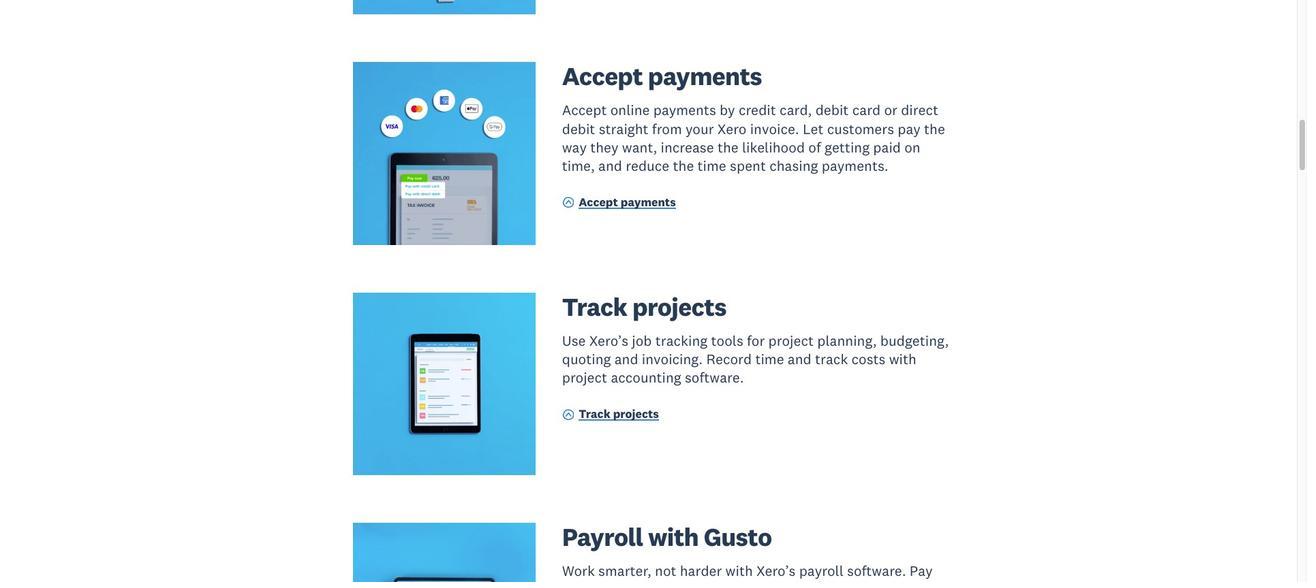 Task type: describe. For each thing, give the bounding box(es) containing it.
with up not
[[648, 522, 699, 554]]

0 vertical spatial gusto
[[704, 522, 772, 554]]

track
[[815, 350, 848, 369]]

your
[[686, 120, 714, 138]]

reduce
[[626, 157, 670, 175]]

time inside 'use xero's job tracking tools for project planning, budgeting, quoting and invoicing. record time and track costs with project accounting software.'
[[755, 350, 784, 369]]

way
[[562, 138, 587, 157]]

credit
[[739, 101, 776, 119]]

projects inside button
[[613, 407, 659, 422]]

xero
[[718, 120, 747, 138]]

accept payments inside accept payments "button"
[[579, 195, 676, 210]]

direct
[[901, 101, 939, 119]]

getting
[[825, 138, 870, 157]]

work smarter, not harder with xero's payroll software. pay employees with gusto payroll software to calculate pay an
[[562, 563, 945, 583]]

of
[[809, 138, 821, 157]]

let
[[803, 120, 824, 138]]

payments.
[[822, 157, 889, 175]]

1 horizontal spatial debit
[[816, 101, 849, 119]]

by
[[720, 101, 735, 119]]

card
[[852, 101, 881, 119]]

0 vertical spatial track projects
[[562, 291, 726, 323]]

1 horizontal spatial the
[[718, 138, 739, 157]]

2 horizontal spatial the
[[924, 120, 945, 138]]

pay inside "accept online payments by credit card, debit card or direct debit straight from your xero invoice. let customers pay the way they want, increase the likelihood of getting paid on time, and reduce the time spent chasing payments."
[[898, 120, 921, 138]]

not
[[655, 563, 677, 581]]

tools
[[711, 332, 743, 350]]

0 vertical spatial projects
[[633, 291, 726, 323]]

and inside "accept online payments by credit card, debit card or direct debit straight from your xero invoice. let customers pay the way they want, increase the likelihood of getting paid on time, and reduce the time spent chasing payments."
[[598, 157, 622, 175]]

card,
[[780, 101, 812, 119]]

0 horizontal spatial the
[[673, 157, 694, 175]]

1 horizontal spatial project
[[769, 332, 814, 350]]

tracking
[[656, 332, 708, 350]]

software. inside 'use xero's job tracking tools for project planning, budgeting, quoting and invoicing. record time and track costs with project accounting software.'
[[685, 369, 744, 387]]

planning,
[[817, 332, 877, 350]]

use xero's job tracking tools for project planning, budgeting, quoting and invoicing. record time and track costs with project accounting software.
[[562, 332, 949, 387]]

payments inside "accept online payments by credit card, debit card or direct debit straight from your xero invoice. let customers pay the way they want, increase the likelihood of getting paid on time, and reduce the time spent chasing payments."
[[653, 101, 716, 119]]

paid
[[873, 138, 901, 157]]

time,
[[562, 157, 595, 175]]

0 vertical spatial track
[[562, 291, 627, 323]]

invoicing.
[[642, 350, 703, 369]]

with inside 'use xero's job tracking tools for project planning, budgeting, quoting and invoicing. record time and track costs with project accounting software.'
[[889, 350, 917, 369]]

software
[[755, 581, 810, 583]]

want,
[[622, 138, 657, 157]]

budgeting,
[[881, 332, 949, 350]]

accept inside "accept online payments by credit card, debit card or direct debit straight from your xero invoice. let customers pay the way they want, increase the likelihood of getting paid on time, and reduce the time spent chasing payments."
[[562, 101, 607, 119]]

0 horizontal spatial debit
[[562, 120, 595, 138]]



Task type: locate. For each thing, give the bounding box(es) containing it.
for
[[747, 332, 765, 350]]

0 vertical spatial payments
[[648, 60, 762, 92]]

1 vertical spatial accept payments
[[579, 195, 676, 210]]

online
[[611, 101, 650, 119]]

accept up online
[[562, 60, 643, 92]]

record
[[706, 350, 752, 369]]

job
[[632, 332, 652, 350]]

calculate
[[830, 581, 889, 583]]

0 vertical spatial pay
[[898, 120, 921, 138]]

track projects button
[[562, 407, 659, 425]]

1 horizontal spatial time
[[755, 350, 784, 369]]

accept payments button
[[562, 195, 676, 213]]

the down increase
[[673, 157, 694, 175]]

likelihood
[[742, 138, 805, 157]]

costs
[[852, 350, 886, 369]]

payroll down harder
[[707, 581, 751, 583]]

gusto up work smarter, not harder with xero's payroll software. pay employees with gusto payroll software to calculate pay an
[[704, 522, 772, 554]]

payroll with gusto
[[562, 522, 772, 554]]

time
[[698, 157, 726, 175], [755, 350, 784, 369]]

gusto
[[704, 522, 772, 554], [665, 581, 703, 583]]

track projects down 'accounting'
[[579, 407, 659, 422]]

track
[[562, 291, 627, 323], [579, 407, 611, 422]]

the down the direct
[[924, 120, 945, 138]]

1 vertical spatial projects
[[613, 407, 659, 422]]

payroll up to
[[799, 563, 844, 581]]

straight
[[599, 120, 649, 138]]

1 vertical spatial gusto
[[665, 581, 703, 583]]

track down quoting
[[579, 407, 611, 422]]

to
[[813, 581, 827, 583]]

2 vertical spatial payments
[[621, 195, 676, 210]]

1 vertical spatial payments
[[653, 101, 716, 119]]

payments inside "button"
[[621, 195, 676, 210]]

time inside "accept online payments by credit card, debit card or direct debit straight from your xero invoice. let customers pay the way they want, increase the likelihood of getting paid on time, and reduce the time spent chasing payments."
[[698, 157, 726, 175]]

payments up by
[[648, 60, 762, 92]]

the down xero
[[718, 138, 739, 157]]

increase
[[661, 138, 714, 157]]

track projects inside button
[[579, 407, 659, 422]]

gusto inside work smarter, not harder with xero's payroll software. pay employees with gusto payroll software to calculate pay an
[[665, 581, 703, 583]]

pay
[[898, 120, 921, 138], [892, 581, 915, 583]]

work
[[562, 563, 595, 581]]

pay down 'pay'
[[892, 581, 915, 583]]

track inside track projects button
[[579, 407, 611, 422]]

0 vertical spatial accept payments
[[562, 60, 762, 92]]

0 horizontal spatial project
[[562, 369, 607, 387]]

accept payments up online
[[562, 60, 762, 92]]

debit up 'way'
[[562, 120, 595, 138]]

0 horizontal spatial xero's
[[589, 332, 629, 350]]

debit
[[816, 101, 849, 119], [562, 120, 595, 138]]

1 horizontal spatial gusto
[[704, 522, 772, 554]]

on
[[905, 138, 921, 157]]

0 horizontal spatial gusto
[[665, 581, 703, 583]]

1 horizontal spatial xero's
[[757, 563, 796, 581]]

1 vertical spatial track projects
[[579, 407, 659, 422]]

software.
[[685, 369, 744, 387], [847, 563, 906, 581]]

time down increase
[[698, 157, 726, 175]]

and down they
[[598, 157, 622, 175]]

the
[[924, 120, 945, 138], [718, 138, 739, 157], [673, 157, 694, 175]]

project down quoting
[[562, 369, 607, 387]]

quoting
[[562, 350, 611, 369]]

1 vertical spatial accept
[[562, 101, 607, 119]]

and down job
[[615, 350, 638, 369]]

from
[[652, 120, 682, 138]]

xero's up quoting
[[589, 332, 629, 350]]

project right for
[[769, 332, 814, 350]]

spent
[[730, 157, 766, 175]]

xero's inside 'use xero's job tracking tools for project planning, budgeting, quoting and invoicing. record time and track costs with project accounting software.'
[[589, 332, 629, 350]]

with down budgeting,
[[889, 350, 917, 369]]

0 vertical spatial project
[[769, 332, 814, 350]]

software. inside work smarter, not harder with xero's payroll software. pay employees with gusto payroll software to calculate pay an
[[847, 563, 906, 581]]

pay up on
[[898, 120, 921, 138]]

payments
[[648, 60, 762, 92], [653, 101, 716, 119], [621, 195, 676, 210]]

projects up tracking
[[633, 291, 726, 323]]

accept
[[562, 60, 643, 92], [562, 101, 607, 119], [579, 195, 618, 210]]

1 horizontal spatial software.
[[847, 563, 906, 581]]

debit up let
[[816, 101, 849, 119]]

and left track
[[788, 350, 812, 369]]

1 vertical spatial xero's
[[757, 563, 796, 581]]

projects
[[633, 291, 726, 323], [613, 407, 659, 422]]

project
[[769, 332, 814, 350], [562, 369, 607, 387]]

use
[[562, 332, 586, 350]]

0 vertical spatial time
[[698, 157, 726, 175]]

software. down record
[[685, 369, 744, 387]]

payments up your
[[653, 101, 716, 119]]

harder
[[680, 563, 722, 581]]

with right harder
[[726, 563, 753, 581]]

smarter,
[[598, 563, 651, 581]]

xero's up software
[[757, 563, 796, 581]]

1 horizontal spatial payroll
[[799, 563, 844, 581]]

customers
[[827, 120, 894, 138]]

software. up calculate
[[847, 563, 906, 581]]

1 vertical spatial time
[[755, 350, 784, 369]]

track up use
[[562, 291, 627, 323]]

time down for
[[755, 350, 784, 369]]

accept payments
[[562, 60, 762, 92], [579, 195, 676, 210]]

0 horizontal spatial payroll
[[707, 581, 751, 583]]

with
[[889, 350, 917, 369], [648, 522, 699, 554], [726, 563, 753, 581], [634, 581, 662, 583]]

xero's inside work smarter, not harder with xero's payroll software. pay employees with gusto payroll software to calculate pay an
[[757, 563, 796, 581]]

accept inside "button"
[[579, 195, 618, 210]]

payments down reduce
[[621, 195, 676, 210]]

and
[[598, 157, 622, 175], [615, 350, 638, 369], [788, 350, 812, 369]]

2 vertical spatial accept
[[579, 195, 618, 210]]

accept down time,
[[579, 195, 618, 210]]

payroll
[[562, 522, 643, 554]]

pay
[[910, 563, 933, 581]]

invoice.
[[750, 120, 799, 138]]

pay inside work smarter, not harder with xero's payroll software. pay employees with gusto payroll software to calculate pay an
[[892, 581, 915, 583]]

or
[[884, 101, 898, 119]]

they
[[590, 138, 619, 157]]

1 vertical spatial pay
[[892, 581, 915, 583]]

track projects
[[562, 291, 726, 323], [579, 407, 659, 422]]

accept payments down reduce
[[579, 195, 676, 210]]

1 vertical spatial track
[[579, 407, 611, 422]]

1 vertical spatial project
[[562, 369, 607, 387]]

chasing
[[770, 157, 818, 175]]

payroll
[[799, 563, 844, 581], [707, 581, 751, 583]]

0 horizontal spatial time
[[698, 157, 726, 175]]

with down not
[[634, 581, 662, 583]]

projects down 'accounting'
[[613, 407, 659, 422]]

1 vertical spatial software.
[[847, 563, 906, 581]]

0 horizontal spatial software.
[[685, 369, 744, 387]]

xero's
[[589, 332, 629, 350], [757, 563, 796, 581]]

gusto down harder
[[665, 581, 703, 583]]

track projects up job
[[562, 291, 726, 323]]

accounting
[[611, 369, 681, 387]]

0 vertical spatial xero's
[[589, 332, 629, 350]]

0 vertical spatial accept
[[562, 60, 643, 92]]

accept up 'way'
[[562, 101, 607, 119]]

employees
[[562, 581, 631, 583]]

0 vertical spatial software.
[[685, 369, 744, 387]]

accept online payments by credit card, debit card or direct debit straight from your xero invoice. let customers pay the way they want, increase the likelihood of getting paid on time, and reduce the time spent chasing payments.
[[562, 101, 945, 175]]



Task type: vqa. For each thing, say whether or not it's contained in the screenshot.
the time in the Limited time offer: Get 50% off for 3 months* plus free onboarding when you purchase Xero.
no



